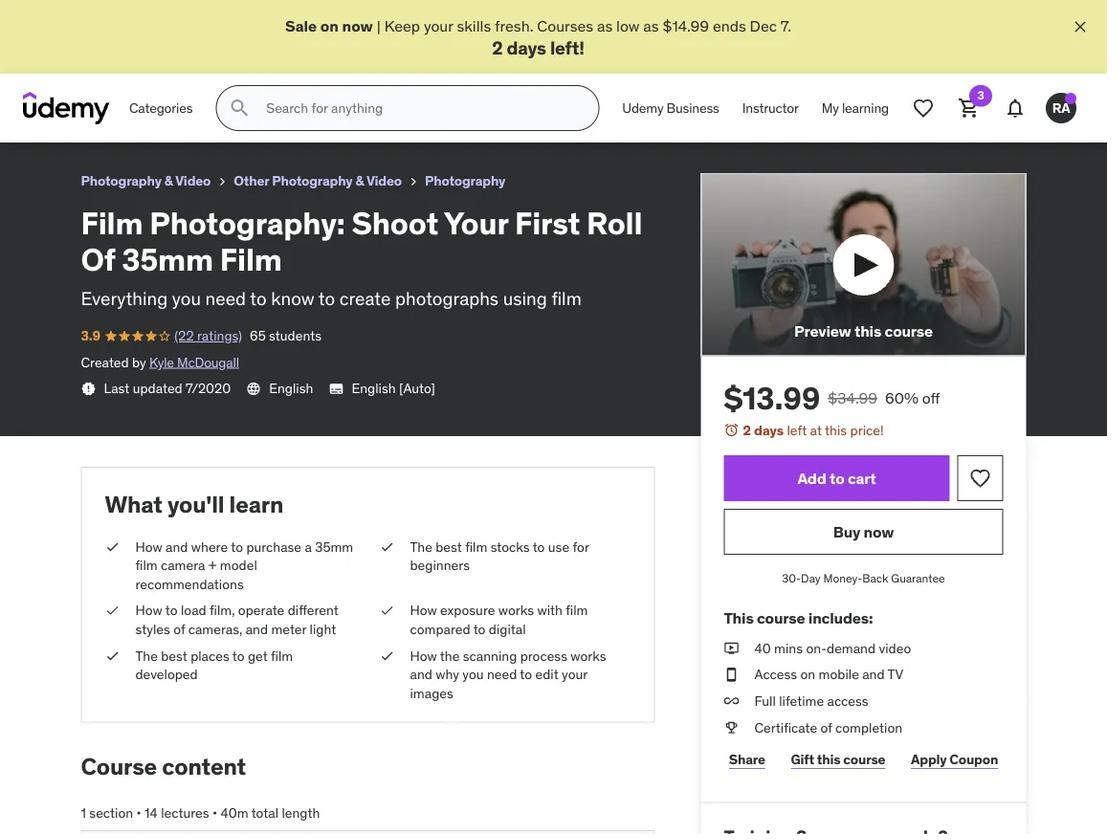 Task type: vqa. For each thing, say whether or not it's contained in the screenshot.
Certificate of completion xsmall image
yes



Task type: locate. For each thing, give the bounding box(es) containing it.
now inside button
[[864, 522, 894, 542]]

0 vertical spatial this
[[854, 321, 881, 340]]

of for film photography: shoot your first roll of 35mm film everything you need to know to create photographs using film
[[81, 241, 115, 279]]

1 horizontal spatial &
[[355, 172, 364, 190]]

film left stocks
[[465, 538, 487, 555]]

on for sale on now | keep your skills fresh. courses as low as $14.99 ends dec 7. 2 days left!
[[320, 16, 339, 35]]

you up (22
[[172, 287, 201, 310]]

0 horizontal spatial of
[[173, 621, 185, 638]]

roll inside film photography: shoot your first roll of 35mm film everything you need to know to create photographs using film
[[587, 204, 642, 242]]

xsmall image for stocks
[[379, 538, 395, 557]]

day
[[801, 571, 821, 586]]

1 horizontal spatial photography:
[[150, 204, 345, 242]]

xsmall image up share
[[724, 718, 739, 737]]

best for film
[[436, 538, 462, 555]]

2 down fresh. in the top left of the page
[[492, 36, 503, 59]]

course inside gift this course link
[[843, 751, 886, 768]]

completion
[[835, 719, 903, 736]]

0 horizontal spatial your
[[199, 8, 232, 28]]

course down completion
[[843, 751, 886, 768]]

1 vertical spatial on
[[800, 666, 816, 683]]

shoot up categories
[[152, 8, 196, 28]]

best inside the best film stocks to use for beginners
[[436, 538, 462, 555]]

& down categories dropdown button at the top of the page
[[164, 172, 173, 190]]

photography & video link
[[81, 170, 211, 193]]

back
[[862, 571, 888, 586]]

1 horizontal spatial as
[[643, 16, 659, 35]]

certificate of completion
[[755, 719, 903, 736]]

of up everything
[[81, 241, 115, 279]]

now left |
[[342, 16, 373, 35]]

1
[[81, 805, 86, 822]]

of inside film photography: shoot your first roll of 35mm film everything you need to know to create photographs using film
[[81, 241, 115, 279]]

xsmall image left full
[[724, 692, 739, 711]]

• left the 40m
[[212, 805, 217, 822]]

35mm for film photography: shoot your first roll of 35mm film
[[324, 8, 370, 28]]

to inside how the scanning process works and why you need to edit your images
[[520, 666, 532, 683]]

get
[[248, 647, 268, 665]]

how inside how the scanning process works and why you need to edit your images
[[410, 647, 437, 665]]

2 video from the left
[[366, 172, 402, 190]]

developed
[[135, 666, 198, 683]]

0 vertical spatial photography:
[[50, 8, 149, 28]]

my
[[822, 99, 839, 117]]

40m
[[221, 805, 248, 822]]

7.
[[781, 16, 791, 35]]

0 vertical spatial days
[[507, 36, 546, 59]]

now
[[342, 16, 373, 35], [864, 522, 894, 542]]

on
[[320, 16, 339, 35], [800, 666, 816, 683]]

how inside how to load film, operate different styles of cameras, and meter light
[[135, 602, 162, 619]]

3 photography from the left
[[425, 172, 506, 190]]

how
[[135, 538, 162, 555], [135, 602, 162, 619], [410, 602, 437, 619], [410, 647, 437, 665]]

your left the sale
[[199, 8, 232, 28]]

how inside how and where to purchase a 35mm film camera + model recommendations
[[135, 538, 162, 555]]

0 vertical spatial now
[[342, 16, 373, 35]]

35mm left |
[[324, 8, 370, 28]]

ra
[[1052, 99, 1070, 117]]

& up film photography: shoot your first roll of 35mm film everything you need to know to create photographs using film
[[355, 172, 364, 190]]

first up using
[[515, 204, 580, 242]]

light
[[310, 621, 336, 638]]

$13.99 $34.99 60% off
[[724, 379, 940, 418]]

to left the know on the top left
[[250, 287, 267, 310]]

course
[[885, 321, 933, 340], [757, 608, 805, 628], [843, 751, 886, 768]]

photography: inside film photography: shoot your first roll of 35mm film everything you need to know to create photographs using film
[[150, 204, 345, 242]]

to left cart
[[830, 468, 845, 488]]

photography for photography & video
[[81, 172, 162, 190]]

xsmall image
[[215, 174, 230, 190], [105, 538, 120, 557], [379, 602, 395, 620], [724, 692, 739, 711], [724, 718, 739, 737]]

where
[[191, 538, 228, 555]]

film photography: shoot your first roll of 35mm film
[[15, 8, 405, 28]]

the down styles
[[135, 647, 158, 665]]

gift this course link
[[786, 741, 891, 779]]

and inside how to load film, operate different styles of cameras, and meter light
[[246, 621, 268, 638]]

1 vertical spatial 2
[[743, 422, 751, 439]]

1 • from the left
[[136, 805, 141, 822]]

0 vertical spatial your
[[424, 16, 453, 35]]

to down exposure
[[473, 621, 486, 638]]

film right using
[[552, 287, 582, 310]]

1 horizontal spatial video
[[366, 172, 402, 190]]

0 horizontal spatial you
[[172, 287, 201, 310]]

1 photography from the left
[[81, 172, 162, 190]]

1 english from the left
[[269, 380, 313, 397]]

works right process
[[571, 647, 606, 665]]

wishlist image
[[969, 467, 992, 490]]

on-
[[806, 640, 827, 657]]

0 vertical spatial works
[[498, 602, 534, 619]]

and down operate
[[246, 621, 268, 638]]

1 horizontal spatial •
[[212, 805, 217, 822]]

1 horizontal spatial your
[[562, 666, 587, 683]]

photography right "other"
[[272, 172, 353, 190]]

course for gift this course
[[843, 751, 886, 768]]

to inside the best film stocks to use for beginners
[[533, 538, 545, 555]]

xsmall image
[[406, 174, 421, 190], [81, 381, 96, 397], [379, 538, 395, 557], [105, 602, 120, 620], [724, 639, 739, 658], [105, 647, 120, 666], [379, 647, 395, 666], [724, 666, 739, 684]]

1 horizontal spatial roll
[[587, 204, 642, 242]]

by
[[132, 354, 146, 371]]

1 vertical spatial of
[[81, 241, 115, 279]]

video left "other"
[[175, 172, 211, 190]]

0 vertical spatial shoot
[[152, 8, 196, 28]]

0 horizontal spatial 2
[[492, 36, 503, 59]]

1 vertical spatial this
[[825, 422, 847, 439]]

shoot
[[152, 8, 196, 28], [352, 204, 438, 242]]

why
[[436, 666, 459, 683]]

0 vertical spatial of
[[303, 8, 321, 28]]

my learning
[[822, 99, 889, 117]]

to inside how and where to purchase a 35mm film camera + model recommendations
[[231, 538, 243, 555]]

best up beginners
[[436, 538, 462, 555]]

days
[[507, 36, 546, 59], [754, 422, 784, 439]]

need down scanning
[[487, 666, 517, 683]]

first inside film photography: shoot your first roll of 35mm film everything you need to know to create photographs using film
[[515, 204, 580, 242]]

english [auto]
[[352, 380, 435, 397]]

photography down "search for anything" "text box"
[[425, 172, 506, 190]]

xsmall image for how and where to purchase a 35mm film camera + model recommendations
[[105, 538, 120, 557]]

35mm right a
[[315, 538, 353, 555]]

0 vertical spatial the
[[410, 538, 432, 555]]

gift
[[791, 751, 814, 768]]

2 days left at this price!
[[743, 422, 884, 439]]

1 horizontal spatial 2
[[743, 422, 751, 439]]

to right the know on the top left
[[318, 287, 335, 310]]

shoot for film photography: shoot your first roll of 35mm film everything you need to know to create photographs using film
[[352, 204, 438, 242]]

film inside how and where to purchase a 35mm film camera + model recommendations
[[135, 557, 158, 574]]

to inside how exposure works with film compared to digital
[[473, 621, 486, 638]]

1 horizontal spatial works
[[571, 647, 606, 665]]

english right closed captions icon
[[352, 380, 396, 397]]

0 horizontal spatial english
[[269, 380, 313, 397]]

your left skills
[[424, 16, 453, 35]]

0 horizontal spatial works
[[498, 602, 534, 619]]

0 horizontal spatial days
[[507, 36, 546, 59]]

0 horizontal spatial photography
[[81, 172, 162, 190]]

section
[[89, 805, 133, 822]]

• left 14 at left bottom
[[136, 805, 141, 822]]

0 horizontal spatial first
[[235, 8, 268, 28]]

1 horizontal spatial you
[[463, 666, 484, 683]]

the inside the best film stocks to use for beginners
[[410, 538, 432, 555]]

video
[[879, 640, 911, 657]]

to left get
[[232, 647, 245, 665]]

full lifetime access
[[755, 693, 869, 710]]

digital
[[489, 621, 526, 638]]

0 horizontal spatial your
[[424, 16, 453, 35]]

different
[[288, 602, 339, 619]]

of
[[173, 621, 185, 638], [821, 719, 832, 736]]

to left use
[[533, 538, 545, 555]]

apply
[[911, 751, 947, 768]]

film left camera
[[135, 557, 158, 574]]

1 vertical spatial your
[[444, 204, 508, 242]]

demand
[[827, 640, 876, 657]]

course inside preview this course button
[[885, 321, 933, 340]]

price!
[[850, 422, 884, 439]]

0 horizontal spatial now
[[342, 16, 373, 35]]

low
[[616, 16, 640, 35]]

of
[[303, 8, 321, 28], [81, 241, 115, 279]]

2 vertical spatial this
[[817, 751, 841, 768]]

1 horizontal spatial shoot
[[352, 204, 438, 242]]

how up styles
[[135, 602, 162, 619]]

1 vertical spatial you
[[463, 666, 484, 683]]

to left load
[[165, 602, 178, 619]]

purchase
[[246, 538, 301, 555]]

on inside 'sale on now | keep your skills fresh. courses as low as $14.99 ends dec 7. 2 days left!'
[[320, 16, 339, 35]]

shoot inside film photography: shoot your first roll of 35mm film everything you need to know to create photographs using film
[[352, 204, 438, 242]]

roll for film photography: shoot your first roll of 35mm film everything you need to know to create photographs using film
[[587, 204, 642, 242]]

days left "left"
[[754, 422, 784, 439]]

35mm up everything
[[122, 241, 213, 279]]

to inside button
[[830, 468, 845, 488]]

how for how to load film, operate different styles of cameras, and meter light
[[135, 602, 162, 619]]

1 horizontal spatial now
[[864, 522, 894, 542]]

best inside the best places to get film developed
[[161, 647, 187, 665]]

how up compared
[[410, 602, 437, 619]]

0 vertical spatial need
[[205, 287, 246, 310]]

0 horizontal spatial on
[[320, 16, 339, 35]]

$14.99
[[663, 16, 709, 35]]

preview this course button
[[701, 173, 1026, 356]]

0 horizontal spatial &
[[164, 172, 173, 190]]

1 vertical spatial best
[[161, 647, 187, 665]]

1 horizontal spatial the
[[410, 538, 432, 555]]

1 horizontal spatial your
[[444, 204, 508, 242]]

of inside how to load film, operate different styles of cameras, and meter light
[[173, 621, 185, 638]]

0 horizontal spatial •
[[136, 805, 141, 822]]

0 vertical spatial 35mm
[[324, 8, 370, 28]]

0 horizontal spatial video
[[175, 172, 211, 190]]

1 vertical spatial 35mm
[[122, 241, 213, 279]]

video
[[175, 172, 211, 190], [366, 172, 402, 190]]

your inside 'sale on now | keep your skills fresh. courses as low as $14.99 ends dec 7. 2 days left!'
[[424, 16, 453, 35]]

of down full lifetime access
[[821, 719, 832, 736]]

add to cart
[[798, 468, 876, 488]]

first left the sale
[[235, 8, 268, 28]]

apply coupon button
[[906, 741, 1003, 779]]

2 as from the left
[[643, 16, 659, 35]]

you down scanning
[[463, 666, 484, 683]]

created by kyle mcdougall
[[81, 354, 239, 371]]

1 horizontal spatial need
[[487, 666, 517, 683]]

how left the the
[[410, 647, 437, 665]]

1 vertical spatial your
[[562, 666, 587, 683]]

kyle mcdougall link
[[149, 354, 239, 371]]

0 horizontal spatial roll
[[272, 8, 300, 28]]

best up developed
[[161, 647, 187, 665]]

2 vertical spatial 35mm
[[315, 538, 353, 555]]

days down fresh. in the top left of the page
[[507, 36, 546, 59]]

0 horizontal spatial photography:
[[50, 8, 149, 28]]

1 horizontal spatial of
[[821, 719, 832, 736]]

this right 'preview'
[[854, 321, 881, 340]]

1 as from the left
[[597, 16, 613, 35]]

1 vertical spatial days
[[754, 422, 784, 439]]

now right 'buy'
[[864, 522, 894, 542]]

[auto]
[[399, 380, 435, 397]]

a
[[305, 538, 312, 555]]

lifetime
[[779, 693, 824, 710]]

0 vertical spatial best
[[436, 538, 462, 555]]

to inside how to load film, operate different styles of cameras, and meter light
[[165, 602, 178, 619]]

0 horizontal spatial as
[[597, 16, 613, 35]]

with
[[537, 602, 563, 619]]

courses
[[537, 16, 593, 35]]

film
[[15, 8, 47, 28], [374, 8, 405, 28], [81, 204, 143, 242], [220, 241, 282, 279]]

on up full lifetime access
[[800, 666, 816, 683]]

2 photography from the left
[[272, 172, 353, 190]]

•
[[136, 805, 141, 822], [212, 805, 217, 822]]

your for film photography: shoot your first roll of 35mm film everything you need to know to create photographs using film
[[444, 204, 508, 242]]

off
[[922, 388, 940, 408]]

first for film photography: shoot your first roll of 35mm film
[[235, 8, 268, 28]]

1 vertical spatial of
[[821, 719, 832, 736]]

fresh.
[[495, 16, 533, 35]]

0 vertical spatial on
[[320, 16, 339, 35]]

xsmall image for to
[[105, 647, 120, 666]]

1 horizontal spatial english
[[352, 380, 396, 397]]

course
[[81, 753, 157, 782]]

first
[[235, 8, 268, 28], [515, 204, 580, 242]]

film right get
[[271, 647, 293, 665]]

course up mins
[[757, 608, 805, 628]]

2 horizontal spatial photography
[[425, 172, 506, 190]]

ends
[[713, 16, 746, 35]]

(22
[[174, 327, 194, 344]]

1 vertical spatial roll
[[587, 204, 642, 242]]

0 vertical spatial first
[[235, 8, 268, 28]]

2 right alarm icon
[[743, 422, 751, 439]]

this inside button
[[854, 321, 881, 340]]

course content
[[81, 753, 246, 782]]

english for english
[[269, 380, 313, 397]]

film right with
[[566, 602, 588, 619]]

0 horizontal spatial the
[[135, 647, 158, 665]]

film,
[[210, 602, 235, 619]]

1 vertical spatial now
[[864, 522, 894, 542]]

and up images
[[410, 666, 432, 683]]

your down 'photography' link
[[444, 204, 508, 242]]

share button
[[724, 741, 770, 779]]

1 vertical spatial the
[[135, 647, 158, 665]]

shoot up create on the top of page
[[352, 204, 438, 242]]

0 vertical spatial roll
[[272, 8, 300, 28]]

to up model
[[231, 538, 243, 555]]

of left |
[[303, 8, 321, 28]]

1 vertical spatial works
[[571, 647, 606, 665]]

0 vertical spatial of
[[173, 621, 185, 638]]

works up 'digital'
[[498, 602, 534, 619]]

1 horizontal spatial days
[[754, 422, 784, 439]]

this right 'gift'
[[817, 751, 841, 768]]

apply coupon
[[911, 751, 998, 768]]

photography down categories dropdown button at the top of the page
[[81, 172, 162, 190]]

need up ratings)
[[205, 287, 246, 310]]

how up camera
[[135, 538, 162, 555]]

$13.99
[[724, 379, 820, 418]]

dec
[[750, 16, 777, 35]]

0 vertical spatial you
[[172, 287, 201, 310]]

categories
[[129, 99, 193, 117]]

english right the course language icon
[[269, 380, 313, 397]]

photography: for film photography: shoot your first roll of 35mm film
[[50, 8, 149, 28]]

3.9
[[81, 327, 100, 344]]

0 horizontal spatial need
[[205, 287, 246, 310]]

xsmall image down what
[[105, 538, 120, 557]]

film
[[552, 287, 582, 310], [465, 538, 487, 555], [135, 557, 158, 574], [566, 602, 588, 619], [271, 647, 293, 665]]

your for film photography: shoot your first roll of 35mm film
[[199, 8, 232, 28]]

xsmall image left "other"
[[215, 174, 230, 190]]

0 horizontal spatial of
[[81, 241, 115, 279]]

as right low
[[643, 16, 659, 35]]

the best places to get film developed
[[135, 647, 293, 683]]

how inside how exposure works with film compared to digital
[[410, 602, 437, 619]]

on right the sale
[[320, 16, 339, 35]]

1 horizontal spatial best
[[436, 538, 462, 555]]

2 english from the left
[[352, 380, 396, 397]]

course language image
[[246, 381, 261, 397]]

35mm inside film photography: shoot your first roll of 35mm film everything you need to know to create photographs using film
[[122, 241, 213, 279]]

60%
[[885, 388, 919, 408]]

1 horizontal spatial of
[[303, 8, 321, 28]]

the inside the best places to get film developed
[[135, 647, 158, 665]]

this right at
[[825, 422, 847, 439]]

1 vertical spatial photography:
[[150, 204, 345, 242]]

the for the best places to get film developed
[[135, 647, 158, 665]]

1 vertical spatial need
[[487, 666, 517, 683]]

this for gift
[[817, 751, 841, 768]]

your right edit
[[562, 666, 587, 683]]

0 vertical spatial your
[[199, 8, 232, 28]]

course for preview this course
[[885, 321, 933, 340]]

1 horizontal spatial first
[[515, 204, 580, 242]]

and
[[166, 538, 188, 555], [246, 621, 268, 638], [410, 666, 432, 683], [862, 666, 885, 683]]

as left low
[[597, 16, 613, 35]]

your inside film photography: shoot your first roll of 35mm film everything you need to know to create photographs using film
[[444, 204, 508, 242]]

1 vertical spatial shoot
[[352, 204, 438, 242]]

video up film photography: shoot your first roll of 35mm film everything you need to know to create photographs using film
[[366, 172, 402, 190]]

xsmall image right different
[[379, 602, 395, 620]]

course up 60%
[[885, 321, 933, 340]]

the up beginners
[[410, 538, 432, 555]]

first for film photography: shoot your first roll of 35mm film everything you need to know to create photographs using film
[[515, 204, 580, 242]]

xsmall image for film,
[[105, 602, 120, 620]]

english
[[269, 380, 313, 397], [352, 380, 396, 397]]

and inside how the scanning process works and why you need to edit your images
[[410, 666, 432, 683]]

0 horizontal spatial shoot
[[152, 8, 196, 28]]

roll
[[272, 8, 300, 28], [587, 204, 642, 242]]

notifications image
[[1004, 97, 1027, 120]]

of down load
[[173, 621, 185, 638]]

40 mins on-demand video
[[755, 640, 911, 657]]

and up camera
[[166, 538, 188, 555]]

xsmall image for certificate of completion
[[724, 718, 739, 737]]

this for preview
[[854, 321, 881, 340]]

0 vertical spatial course
[[885, 321, 933, 340]]

1 vertical spatial first
[[515, 204, 580, 242]]

2 vertical spatial course
[[843, 751, 886, 768]]

camera
[[161, 557, 205, 574]]

1 horizontal spatial photography
[[272, 172, 353, 190]]

xsmall image for how exposure works with film compared to digital
[[379, 602, 395, 620]]

1 horizontal spatial on
[[800, 666, 816, 683]]

photography for photography
[[425, 172, 506, 190]]

to left edit
[[520, 666, 532, 683]]

this
[[854, 321, 881, 340], [825, 422, 847, 439], [817, 751, 841, 768]]

left
[[787, 422, 807, 439]]

0 horizontal spatial best
[[161, 647, 187, 665]]

0 vertical spatial 2
[[492, 36, 503, 59]]



Task type: describe. For each thing, give the bounding box(es) containing it.
add to cart button
[[724, 456, 950, 501]]

film inside film photography: shoot your first roll of 35mm film everything you need to know to create photographs using film
[[552, 287, 582, 310]]

the best film stocks to use for beginners
[[410, 538, 589, 574]]

keep
[[384, 16, 420, 35]]

works inside how the scanning process works and why you need to edit your images
[[571, 647, 606, 665]]

money-
[[823, 571, 862, 586]]

photography link
[[425, 170, 506, 193]]

1 & from the left
[[164, 172, 173, 190]]

on for access on mobile and tv
[[800, 666, 816, 683]]

xsmall image for demand
[[724, 639, 739, 658]]

process
[[520, 647, 567, 665]]

how for how and where to purchase a 35mm film camera + model recommendations
[[135, 538, 162, 555]]

need inside how the scanning process works and why you need to edit your images
[[487, 666, 517, 683]]

left!
[[550, 36, 584, 59]]

kyle
[[149, 354, 174, 371]]

know
[[271, 287, 314, 310]]

xsmall image for full lifetime access
[[724, 692, 739, 711]]

wishlist image
[[912, 97, 935, 120]]

xsmall image for process
[[379, 647, 395, 666]]

buy now
[[833, 522, 894, 542]]

this
[[724, 608, 754, 628]]

access
[[755, 666, 797, 683]]

closed captions image
[[329, 381, 344, 397]]

1 vertical spatial course
[[757, 608, 805, 628]]

65
[[250, 327, 266, 344]]

how for how the scanning process works and why you need to edit your images
[[410, 647, 437, 665]]

the for the best film stocks to use for beginners
[[410, 538, 432, 555]]

best for places
[[161, 647, 187, 665]]

sale on now | keep your skills fresh. courses as low as $14.99 ends dec 7. 2 days left!
[[285, 16, 791, 59]]

includes:
[[808, 608, 873, 628]]

this course includes:
[[724, 608, 873, 628]]

udemy business link
[[611, 85, 731, 131]]

35mm inside how and where to purchase a 35mm film camera + model recommendations
[[315, 538, 353, 555]]

now inside 'sale on now | keep your skills fresh. courses as low as $14.99 ends dec 7. 2 days left!'
[[342, 16, 373, 35]]

full
[[755, 693, 776, 710]]

model
[[220, 557, 257, 574]]

guarantee
[[891, 571, 945, 586]]

preview this course
[[794, 321, 933, 340]]

65 students
[[250, 327, 322, 344]]

how exposure works with film compared to digital
[[410, 602, 588, 638]]

recommendations
[[135, 576, 244, 593]]

images
[[410, 685, 453, 702]]

|
[[377, 16, 381, 35]]

shoot for film photography: shoot your first roll of 35mm film
[[152, 8, 196, 28]]

works inside how exposure works with film compared to digital
[[498, 602, 534, 619]]

certificate
[[755, 719, 817, 736]]

you inside how the scanning process works and why you need to edit your images
[[463, 666, 484, 683]]

learn
[[229, 490, 284, 519]]

use
[[548, 538, 569, 555]]

2 & from the left
[[355, 172, 364, 190]]

how the scanning process works and why you need to edit your images
[[410, 647, 606, 702]]

total
[[251, 805, 279, 822]]

3 link
[[946, 85, 992, 131]]

and left tv
[[862, 666, 885, 683]]

last updated 7/2020
[[104, 380, 231, 397]]

to inside the best places to get film developed
[[232, 647, 245, 665]]

gift this course
[[791, 751, 886, 768]]

business
[[667, 99, 719, 117]]

days inside 'sale on now | keep your skills fresh. courses as low as $14.99 ends dec 7. 2 days left!'
[[507, 36, 546, 59]]

how for how exposure works with film compared to digital
[[410, 602, 437, 619]]

40
[[755, 640, 771, 657]]

your inside how the scanning process works and why you need to edit your images
[[562, 666, 587, 683]]

1 video from the left
[[175, 172, 211, 190]]

close image
[[1071, 17, 1090, 36]]

30-day money-back guarantee
[[782, 571, 945, 586]]

alarm image
[[724, 422, 739, 438]]

last
[[104, 380, 130, 397]]

film inside how exposure works with film compared to digital
[[566, 602, 588, 619]]

share
[[729, 751, 765, 768]]

sale
[[285, 16, 317, 35]]

submit search image
[[228, 97, 251, 120]]

cart
[[848, 468, 876, 488]]

roll for film photography: shoot your first roll of 35mm film
[[272, 8, 300, 28]]

lectures
[[161, 805, 209, 822]]

stocks
[[491, 538, 530, 555]]

udemy business
[[622, 99, 719, 117]]

film inside the best places to get film developed
[[271, 647, 293, 665]]

photography & video
[[81, 172, 211, 190]]

access
[[827, 693, 869, 710]]

14
[[145, 805, 158, 822]]

photographs
[[395, 287, 499, 310]]

udemy
[[622, 99, 664, 117]]

+
[[208, 557, 217, 574]]

1 section • 14 lectures • 40m total length
[[81, 805, 320, 822]]

of for film photography: shoot your first roll of 35mm film
[[303, 8, 321, 28]]

3
[[977, 88, 984, 103]]

content
[[162, 753, 246, 782]]

film inside the best film stocks to use for beginners
[[465, 538, 487, 555]]

photography: for film photography: shoot your first roll of 35mm film everything you need to know to create photographs using film
[[150, 204, 345, 242]]

places
[[191, 647, 229, 665]]

xsmall image for and
[[724, 666, 739, 684]]

shopping cart with 3 items image
[[958, 97, 981, 120]]

categories button
[[118, 85, 204, 131]]

the
[[440, 647, 460, 665]]

meter
[[271, 621, 306, 638]]

udemy image
[[23, 92, 110, 125]]

and inside how and where to purchase a 35mm film camera + model recommendations
[[166, 538, 188, 555]]

how and where to purchase a 35mm film camera + model recommendations
[[135, 538, 353, 593]]

coupon
[[950, 751, 998, 768]]

tv
[[888, 666, 903, 683]]

exposure
[[440, 602, 495, 619]]

you have alerts image
[[1065, 93, 1077, 104]]

35mm for film photography: shoot your first roll of 35mm film everything you need to know to create photographs using film
[[122, 241, 213, 279]]

Search for anything text field
[[263, 92, 575, 125]]

$34.99
[[828, 388, 877, 408]]

access on mobile and tv
[[755, 666, 903, 683]]

other
[[234, 172, 269, 190]]

you inside film photography: shoot your first roll of 35mm film everything you need to know to create photographs using film
[[172, 287, 201, 310]]

2 inside 'sale on now | keep your skills fresh. courses as low as $14.99 ends dec 7. 2 days left!'
[[492, 36, 503, 59]]

other photography & video link
[[234, 170, 402, 193]]

30-
[[782, 571, 801, 586]]

english for english [auto]
[[352, 380, 396, 397]]

edit
[[535, 666, 559, 683]]

need inside film photography: shoot your first roll of 35mm film everything you need to know to create photographs using film
[[205, 287, 246, 310]]

everything
[[81, 287, 168, 310]]

created
[[81, 354, 129, 371]]

2 • from the left
[[212, 805, 217, 822]]



